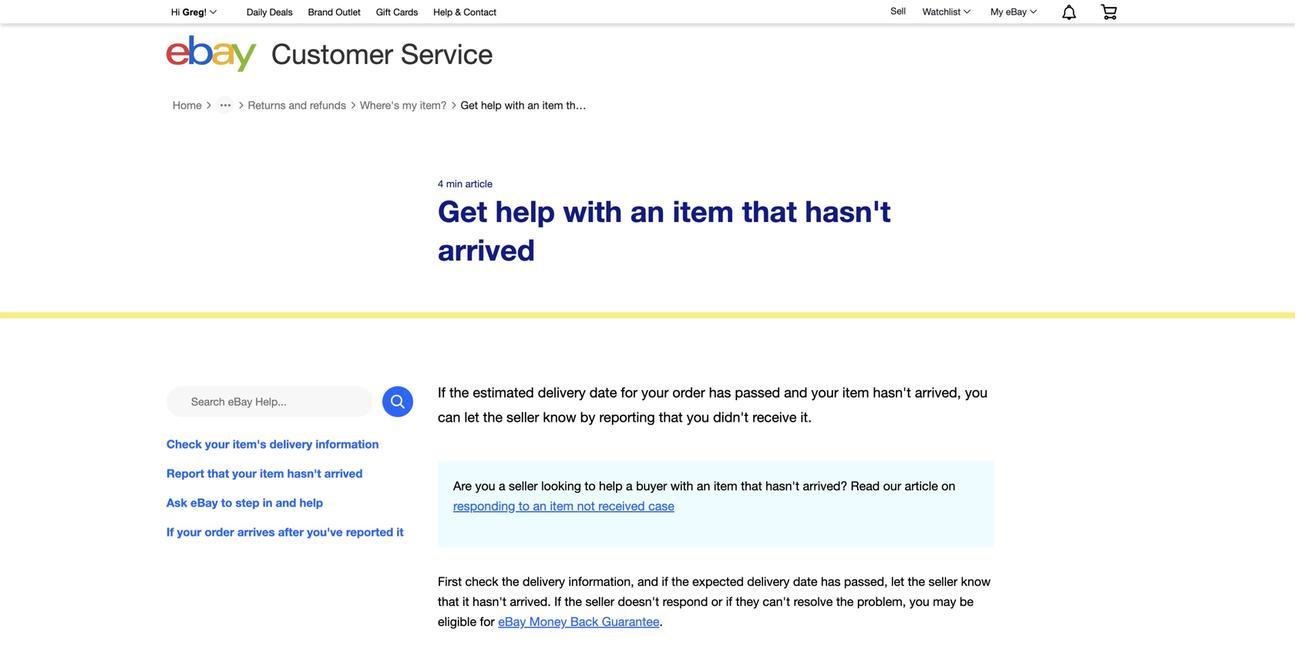 Task type: describe. For each thing, give the bounding box(es) containing it.
arrived,
[[915, 384, 962, 401]]

sell link
[[884, 5, 913, 16]]

arrives
[[237, 525, 275, 539]]

in
[[263, 496, 273, 510]]

delivery for the
[[523, 575, 565, 589]]

are you a seller looking to help a buyer with an item that hasn't arrived? read our article on responding to an item not received case
[[453, 479, 956, 513]]

expected
[[693, 575, 744, 589]]

can
[[438, 409, 461, 425]]

daily
[[247, 7, 267, 17]]

!
[[204, 7, 207, 17]]

hasn't inside first check the delivery information, and if the expected delivery date has passed, let the seller know that it hasn't arrived. if the seller doesn't respond or if they can't resolve the problem, you may be eligible for
[[473, 595, 507, 609]]

money
[[530, 615, 567, 629]]

customer service
[[271, 37, 493, 70]]

responding
[[453, 499, 515, 513]]

my ebay link
[[983, 2, 1044, 21]]

customer
[[271, 37, 393, 70]]

doesn't
[[618, 595, 660, 609]]

contact
[[464, 7, 497, 17]]

refunds
[[310, 99, 346, 111]]

hasn't inside the report that your item hasn't arrived link
[[287, 466, 321, 480]]

delivery for item's
[[270, 437, 312, 451]]

Search eBay Help... text field
[[167, 386, 373, 417]]

reporting
[[599, 409, 655, 425]]

didn't
[[713, 409, 749, 425]]

gift cards
[[376, 7, 418, 17]]

deals
[[270, 7, 293, 17]]

ask ebay to step in and help link
[[167, 494, 413, 511]]

an inside the 4 min article get help with an item that hasn't arrived
[[631, 194, 665, 228]]

home link
[[173, 99, 202, 112]]

if for if the estimated delivery date for your order has passed and your item hasn't arrived, you can let the seller know by reporting that you didn't receive it.
[[438, 384, 446, 401]]

may
[[933, 595, 957, 609]]

daily deals
[[247, 7, 293, 17]]

our
[[884, 479, 902, 493]]

resolve
[[794, 595, 833, 609]]

ask ebay to step in and help
[[167, 496, 323, 510]]

your up it.
[[812, 384, 839, 401]]

home
[[173, 99, 202, 111]]

watchlist
[[923, 6, 961, 17]]

article inside the 4 min article get help with an item that hasn't arrived
[[466, 178, 493, 190]]

arrived?
[[803, 479, 848, 493]]

responding to an item not received case link
[[453, 499, 675, 513]]

received
[[599, 499, 645, 513]]

sell
[[891, 5, 906, 16]]

check your item's delivery information link
[[167, 436, 413, 453]]

estimated
[[473, 384, 534, 401]]

0 horizontal spatial order
[[205, 525, 234, 539]]

the up can
[[450, 384, 469, 401]]

0 horizontal spatial to
[[221, 496, 232, 510]]

where's my item? link
[[360, 99, 447, 112]]

check
[[465, 575, 499, 589]]

not
[[577, 499, 595, 513]]

greg
[[183, 7, 204, 17]]

step
[[236, 496, 260, 510]]

buyer
[[636, 479, 667, 493]]

hi
[[171, 7, 180, 17]]

can't
[[763, 595, 790, 609]]

brand outlet link
[[308, 4, 361, 21]]

after
[[278, 525, 304, 539]]

outlet
[[336, 7, 361, 17]]

you inside first check the delivery information, and if the expected delivery date has passed, let the seller know that it hasn't arrived. if the seller doesn't respond or if they can't resolve the problem, you may be eligible for
[[910, 595, 930, 609]]

let inside first check the delivery information, and if the expected delivery date has passed, let the seller know that it hasn't arrived. if the seller doesn't respond or if they can't resolve the problem, you may be eligible for
[[891, 575, 905, 589]]

seller inside if the estimated delivery date for your order has passed and your item hasn't arrived, you can let the seller know by reporting that you didn't receive it.
[[507, 409, 539, 425]]

or
[[712, 595, 723, 609]]

on
[[942, 479, 956, 493]]

0 vertical spatial get
[[461, 99, 478, 111]]

seller inside are you a seller looking to help a buyer with an item that hasn't arrived? read our article on responding to an item not received case
[[509, 479, 538, 493]]

1 horizontal spatial to
[[519, 499, 530, 513]]

case
[[649, 499, 675, 513]]

guarantee
[[602, 615, 660, 629]]

my
[[403, 99, 417, 111]]

2 vertical spatial ebay
[[498, 615, 526, 629]]

you inside are you a seller looking to help a buyer with an item that hasn't arrived? read our article on responding to an item not received case
[[475, 479, 496, 493]]

back
[[571, 615, 599, 629]]

1 a from the left
[[499, 479, 506, 493]]

report
[[167, 466, 204, 480]]

hasn't inside get help with an item that hasn't arrived link
[[588, 99, 618, 111]]

check
[[167, 437, 202, 451]]

delivery up can't
[[747, 575, 790, 589]]

it inside first check the delivery information, and if the expected delivery date has passed, let the seller know that it hasn't arrived. if the seller doesn't respond or if they can't resolve the problem, you may be eligible for
[[463, 595, 469, 609]]

date inside first check the delivery information, and if the expected delivery date has passed, let the seller know that it hasn't arrived. if the seller doesn't respond or if they can't resolve the problem, you may be eligible for
[[793, 575, 818, 589]]

returns and refunds
[[248, 99, 346, 111]]

you right arrived,
[[965, 384, 988, 401]]

for inside if the estimated delivery date for your order has passed and your item hasn't arrived, you can let the seller know by reporting that you didn't receive it.
[[621, 384, 638, 401]]

looking
[[541, 479, 581, 493]]

ebay money back guarantee link
[[498, 615, 660, 629]]

help inside the 4 min article get help with an item that hasn't arrived
[[496, 194, 555, 228]]

you've
[[307, 525, 343, 539]]

the up respond
[[672, 575, 689, 589]]

customer service banner
[[163, 0, 1129, 77]]

watchlist link
[[915, 2, 978, 21]]

item?
[[420, 99, 447, 111]]

passed
[[735, 384, 781, 401]]

be
[[960, 595, 974, 609]]

respond
[[663, 595, 708, 609]]

gift
[[376, 7, 391, 17]]

eligible
[[438, 615, 477, 629]]

they
[[736, 595, 760, 609]]

get inside the 4 min article get help with an item that hasn't arrived
[[438, 194, 487, 228]]

date inside if the estimated delivery date for your order has passed and your item hasn't arrived, you can let the seller know by reporting that you didn't receive it.
[[590, 384, 617, 401]]

hi greg !
[[171, 7, 207, 17]]



Task type: locate. For each thing, give the bounding box(es) containing it.
0 horizontal spatial arrived
[[324, 466, 363, 480]]

for up reporting
[[621, 384, 638, 401]]

0 vertical spatial order
[[673, 384, 705, 401]]

.
[[660, 615, 663, 629]]

4
[[438, 178, 444, 190]]

if up money
[[555, 595, 561, 609]]

hasn't inside if the estimated delivery date for your order has passed and your item hasn't arrived, you can let the seller know by reporting that you didn't receive it.
[[873, 384, 911, 401]]

&
[[455, 7, 461, 17]]

0 vertical spatial has
[[709, 384, 731, 401]]

1 horizontal spatial if
[[438, 384, 446, 401]]

has inside first check the delivery information, and if the expected delivery date has passed, let the seller know that it hasn't arrived. if the seller doesn't respond or if they can't resolve the problem, you may be eligible for
[[821, 575, 841, 589]]

1 vertical spatial get
[[438, 194, 487, 228]]

get
[[461, 99, 478, 111], [438, 194, 487, 228]]

1 vertical spatial with
[[563, 194, 622, 228]]

report that your item hasn't arrived
[[167, 466, 363, 480]]

if your order arrives after you've reported it link
[[167, 524, 413, 541]]

1 vertical spatial article
[[905, 479, 938, 493]]

4 min article get help with an item that hasn't arrived
[[438, 178, 891, 267]]

if for if your order arrives after you've reported it
[[167, 525, 174, 539]]

delivery for estimated
[[538, 384, 586, 401]]

1 vertical spatial has
[[821, 575, 841, 589]]

seller left looking
[[509, 479, 538, 493]]

let inside if the estimated delivery date for your order has passed and your item hasn't arrived, you can let the seller know by reporting that you didn't receive it.
[[465, 409, 479, 425]]

the up ebay money back guarantee 'link'
[[565, 595, 582, 609]]

it.
[[801, 409, 812, 425]]

know inside if the estimated delivery date for your order has passed and your item hasn't arrived, you can let the seller know by reporting that you didn't receive it.
[[543, 409, 577, 425]]

arrived down information
[[324, 466, 363, 480]]

brand outlet
[[308, 7, 361, 17]]

0 horizontal spatial date
[[590, 384, 617, 401]]

ebay down arrived.
[[498, 615, 526, 629]]

get help with an item that hasn't arrived link
[[461, 99, 654, 112]]

that
[[566, 99, 585, 111], [742, 194, 797, 228], [659, 409, 683, 425], [207, 466, 229, 480], [741, 479, 762, 493], [438, 595, 459, 609]]

that inside if the estimated delivery date for your order has passed and your item hasn't arrived, you can let the seller know by reporting that you didn't receive it.
[[659, 409, 683, 425]]

information,
[[569, 575, 634, 589]]

your left item's
[[205, 437, 230, 451]]

2 horizontal spatial arrived
[[621, 99, 654, 111]]

1 vertical spatial know
[[961, 575, 991, 589]]

if up can
[[438, 384, 446, 401]]

check your item's delivery information
[[167, 437, 379, 451]]

0 horizontal spatial a
[[499, 479, 506, 493]]

that inside the 4 min article get help with an item that hasn't arrived
[[742, 194, 797, 228]]

0 vertical spatial date
[[590, 384, 617, 401]]

0 horizontal spatial if
[[662, 575, 668, 589]]

for right eligible
[[480, 615, 495, 629]]

if down ask
[[167, 525, 174, 539]]

min
[[446, 178, 463, 190]]

daily deals link
[[247, 4, 293, 21]]

reported
[[346, 525, 393, 539]]

has up resolve
[[821, 575, 841, 589]]

date
[[590, 384, 617, 401], [793, 575, 818, 589]]

1 horizontal spatial let
[[891, 575, 905, 589]]

delivery inside 'link'
[[270, 437, 312, 451]]

the down passed,
[[837, 595, 854, 609]]

item inside the 4 min article get help with an item that hasn't arrived
[[673, 194, 734, 228]]

0 vertical spatial for
[[621, 384, 638, 401]]

let
[[465, 409, 479, 425], [891, 575, 905, 589]]

1 vertical spatial ebay
[[191, 496, 218, 510]]

arrived inside the 4 min article get help with an item that hasn't arrived
[[438, 232, 535, 267]]

seller down information,
[[586, 595, 615, 609]]

0 horizontal spatial if
[[167, 525, 174, 539]]

seller up may
[[929, 575, 958, 589]]

if the estimated delivery date for your order has passed and your item hasn't arrived, you can let the seller know by reporting that you didn't receive it.
[[438, 384, 988, 425]]

get help with an item that hasn't arrived
[[461, 99, 654, 111]]

0 horizontal spatial ebay
[[191, 496, 218, 510]]

gift cards link
[[376, 4, 418, 21]]

0 horizontal spatial let
[[465, 409, 479, 425]]

ebay right ask
[[191, 496, 218, 510]]

for inside first check the delivery information, and if the expected delivery date has passed, let the seller know that it hasn't arrived. if the seller doesn't respond or if they can't resolve the problem, you may be eligible for
[[480, 615, 495, 629]]

0 vertical spatial if
[[438, 384, 446, 401]]

the down estimated
[[483, 409, 503, 425]]

1 horizontal spatial date
[[793, 575, 818, 589]]

returns and refunds link
[[248, 99, 346, 112]]

1 horizontal spatial order
[[673, 384, 705, 401]]

first check the delivery information, and if the expected delivery date has passed, let the seller know that it hasn't arrived. if the seller doesn't respond or if they can't resolve the problem, you may be eligible for
[[438, 575, 991, 629]]

1 horizontal spatial know
[[961, 575, 991, 589]]

if inside if the estimated delivery date for your order has passed and your item hasn't arrived, you can let the seller know by reporting that you didn't receive it.
[[438, 384, 446, 401]]

receive
[[753, 409, 797, 425]]

the
[[450, 384, 469, 401], [483, 409, 503, 425], [502, 575, 519, 589], [672, 575, 689, 589], [908, 575, 926, 589], [565, 595, 582, 609], [837, 595, 854, 609]]

help inside are you a seller looking to help a buyer with an item that hasn't arrived? read our article on responding to an item not received case
[[599, 479, 623, 493]]

if right or
[[726, 595, 733, 609]]

and inside if the estimated delivery date for your order has passed and your item hasn't arrived, you can let the seller know by reporting that you didn't receive it.
[[784, 384, 808, 401]]

2 vertical spatial with
[[671, 479, 694, 493]]

arrived
[[621, 99, 654, 111], [438, 232, 535, 267], [324, 466, 363, 480]]

delivery inside if the estimated delivery date for your order has passed and your item hasn't arrived, you can let the seller know by reporting that you didn't receive it.
[[538, 384, 586, 401]]

0 vertical spatial ebay
[[1006, 6, 1027, 17]]

to
[[585, 479, 596, 493], [221, 496, 232, 510], [519, 499, 530, 513]]

1 vertical spatial let
[[891, 575, 905, 589]]

0 vertical spatial with
[[505, 99, 525, 111]]

item
[[543, 99, 563, 111], [673, 194, 734, 228], [843, 384, 869, 401], [260, 466, 284, 480], [714, 479, 738, 493], [550, 499, 574, 513]]

with inside are you a seller looking to help a buyer with an item that hasn't arrived? read our article on responding to an item not received case
[[671, 479, 694, 493]]

it right reported
[[397, 525, 404, 539]]

for
[[621, 384, 638, 401], [480, 615, 495, 629]]

that inside are you a seller looking to help a buyer with an item that hasn't arrived? read our article on responding to an item not received case
[[741, 479, 762, 493]]

2 horizontal spatial ebay
[[1006, 6, 1027, 17]]

read
[[851, 479, 880, 493]]

your up reporting
[[642, 384, 669, 401]]

2 a from the left
[[626, 479, 633, 493]]

article left on
[[905, 479, 938, 493]]

1 vertical spatial it
[[463, 595, 469, 609]]

1 horizontal spatial it
[[463, 595, 469, 609]]

and inside first check the delivery information, and if the expected delivery date has passed, let the seller know that it hasn't arrived. if the seller doesn't respond or if they can't resolve the problem, you may be eligible for
[[638, 575, 659, 589]]

ask
[[167, 496, 187, 510]]

returns
[[248, 99, 286, 111]]

by
[[580, 409, 596, 425]]

0 vertical spatial arrived
[[621, 99, 654, 111]]

2 vertical spatial if
[[555, 595, 561, 609]]

a
[[499, 479, 506, 493], [626, 479, 633, 493]]

delivery up the report that your item hasn't arrived link
[[270, 437, 312, 451]]

and
[[289, 99, 307, 111], [784, 384, 808, 401], [276, 496, 296, 510], [638, 575, 659, 589]]

0 vertical spatial article
[[466, 178, 493, 190]]

has
[[709, 384, 731, 401], [821, 575, 841, 589]]

date up resolve
[[793, 575, 818, 589]]

you left didn't
[[687, 409, 710, 425]]

my ebay
[[991, 6, 1027, 17]]

if your order arrives after you've reported it
[[167, 525, 404, 539]]

0 vertical spatial let
[[465, 409, 479, 425]]

0 horizontal spatial it
[[397, 525, 404, 539]]

article right min
[[466, 178, 493, 190]]

order left arrives
[[205, 525, 234, 539]]

know inside first check the delivery information, and if the expected delivery date has passed, let the seller know that it hasn't arrived. if the seller doesn't respond or if they can't resolve the problem, you may be eligible for
[[961, 575, 991, 589]]

delivery up by
[[538, 384, 586, 401]]

and up doesn't
[[638, 575, 659, 589]]

my
[[991, 6, 1004, 17]]

arrived down min
[[438, 232, 535, 267]]

your up "ask ebay to step in and help"
[[232, 466, 257, 480]]

with inside get help with an item that hasn't arrived link
[[505, 99, 525, 111]]

passed,
[[844, 575, 888, 589]]

an
[[528, 99, 540, 111], [631, 194, 665, 228], [697, 479, 711, 493], [533, 499, 547, 513]]

help
[[434, 7, 453, 17]]

arrived down customer service banner
[[621, 99, 654, 111]]

your inside 'link'
[[205, 437, 230, 451]]

report that your item hasn't arrived link
[[167, 465, 413, 482]]

your down ask
[[177, 525, 201, 539]]

to left the step
[[221, 496, 232, 510]]

1 horizontal spatial arrived
[[438, 232, 535, 267]]

to up not
[[585, 479, 596, 493]]

1 horizontal spatial for
[[621, 384, 638, 401]]

1 horizontal spatial with
[[563, 194, 622, 228]]

help & contact link
[[434, 4, 497, 21]]

1 horizontal spatial a
[[626, 479, 633, 493]]

2 horizontal spatial to
[[585, 479, 596, 493]]

0 vertical spatial if
[[662, 575, 668, 589]]

where's my item?
[[360, 99, 447, 111]]

know left by
[[543, 409, 577, 425]]

if inside first check the delivery information, and if the expected delivery date has passed, let the seller know that it hasn't arrived. if the seller doesn't respond or if they can't resolve the problem, you may be eligible for
[[555, 595, 561, 609]]

order left passed
[[673, 384, 705, 401]]

0 horizontal spatial know
[[543, 409, 577, 425]]

1 vertical spatial if
[[167, 525, 174, 539]]

1 vertical spatial order
[[205, 525, 234, 539]]

get down min
[[438, 194, 487, 228]]

hasn't inside the 4 min article get help with an item that hasn't arrived
[[805, 194, 891, 228]]

service
[[401, 37, 493, 70]]

a up responding
[[499, 479, 506, 493]]

are
[[453, 479, 472, 493]]

the right passed,
[[908, 575, 926, 589]]

know up "be"
[[961, 575, 991, 589]]

information
[[316, 437, 379, 451]]

help & contact
[[434, 7, 497, 17]]

where's
[[360, 99, 400, 111]]

ebay
[[1006, 6, 1027, 17], [191, 496, 218, 510], [498, 615, 526, 629]]

2 horizontal spatial with
[[671, 479, 694, 493]]

and up it.
[[784, 384, 808, 401]]

1 horizontal spatial if
[[726, 595, 733, 609]]

has up didn't
[[709, 384, 731, 401]]

has inside if the estimated delivery date for your order has passed and your item hasn't arrived, you can let the seller know by reporting that you didn't receive it.
[[709, 384, 731, 401]]

a up received
[[626, 479, 633, 493]]

article inside are you a seller looking to help a buyer with an item that hasn't arrived? read our article on responding to an item not received case
[[905, 479, 938, 493]]

0 horizontal spatial with
[[505, 99, 525, 111]]

seller down estimated
[[507, 409, 539, 425]]

0 horizontal spatial for
[[480, 615, 495, 629]]

2 horizontal spatial if
[[555, 595, 561, 609]]

item's
[[233, 437, 266, 451]]

1 horizontal spatial has
[[821, 575, 841, 589]]

account navigation
[[163, 0, 1129, 24]]

order inside if the estimated delivery date for your order has passed and your item hasn't arrived, you can let the seller know by reporting that you didn't receive it.
[[673, 384, 705, 401]]

if up respond
[[662, 575, 668, 589]]

that inside first check the delivery information, and if the expected delivery date has passed, let the seller know that it hasn't arrived. if the seller doesn't respond or if they can't resolve the problem, you may be eligible for
[[438, 595, 459, 609]]

and left refunds
[[289, 99, 307, 111]]

get right the item?
[[461, 99, 478, 111]]

ebay money back guarantee .
[[498, 615, 663, 629]]

item inside if the estimated delivery date for your order has passed and your item hasn't arrived, you can let the seller know by reporting that you didn't receive it.
[[843, 384, 869, 401]]

ebay for my
[[1006, 6, 1027, 17]]

problem,
[[857, 595, 906, 609]]

the up arrived.
[[502, 575, 519, 589]]

help
[[481, 99, 502, 111], [496, 194, 555, 228], [599, 479, 623, 493], [300, 496, 323, 510]]

you up responding
[[475, 479, 496, 493]]

0 horizontal spatial article
[[466, 178, 493, 190]]

let up problem,
[[891, 575, 905, 589]]

and right in
[[276, 496, 296, 510]]

with inside the 4 min article get help with an item that hasn't arrived
[[563, 194, 622, 228]]

hasn't inside are you a seller looking to help a buyer with an item that hasn't arrived? read our article on responding to an item not received case
[[766, 479, 800, 493]]

get help with an item that hasn't arrived main content
[[0, 89, 1296, 653]]

1 vertical spatial for
[[480, 615, 495, 629]]

2 vertical spatial arrived
[[324, 466, 363, 480]]

let right can
[[465, 409, 479, 425]]

it up eligible
[[463, 595, 469, 609]]

1 vertical spatial arrived
[[438, 232, 535, 267]]

delivery
[[538, 384, 586, 401], [270, 437, 312, 451], [523, 575, 565, 589], [747, 575, 790, 589]]

ebay inside account navigation
[[1006, 6, 1027, 17]]

0 horizontal spatial has
[[709, 384, 731, 401]]

to right responding
[[519, 499, 530, 513]]

you left may
[[910, 595, 930, 609]]

ebay right my
[[1006, 6, 1027, 17]]

1 horizontal spatial article
[[905, 479, 938, 493]]

date up by
[[590, 384, 617, 401]]

0 vertical spatial it
[[397, 525, 404, 539]]

delivery up arrived.
[[523, 575, 565, 589]]

your shopping cart image
[[1100, 4, 1118, 19]]

0 vertical spatial know
[[543, 409, 577, 425]]

hasn't
[[588, 99, 618, 111], [805, 194, 891, 228], [873, 384, 911, 401], [287, 466, 321, 480], [766, 479, 800, 493], [473, 595, 507, 609]]

ebay for ask
[[191, 496, 218, 510]]

first
[[438, 575, 462, 589]]

arrived.
[[510, 595, 551, 609]]

article
[[466, 178, 493, 190], [905, 479, 938, 493]]

1 horizontal spatial ebay
[[498, 615, 526, 629]]

and inside 'link'
[[289, 99, 307, 111]]

1 vertical spatial if
[[726, 595, 733, 609]]

1 vertical spatial date
[[793, 575, 818, 589]]

order
[[673, 384, 705, 401], [205, 525, 234, 539]]



Task type: vqa. For each thing, say whether or not it's contained in the screenshot.
bottommost "See"
no



